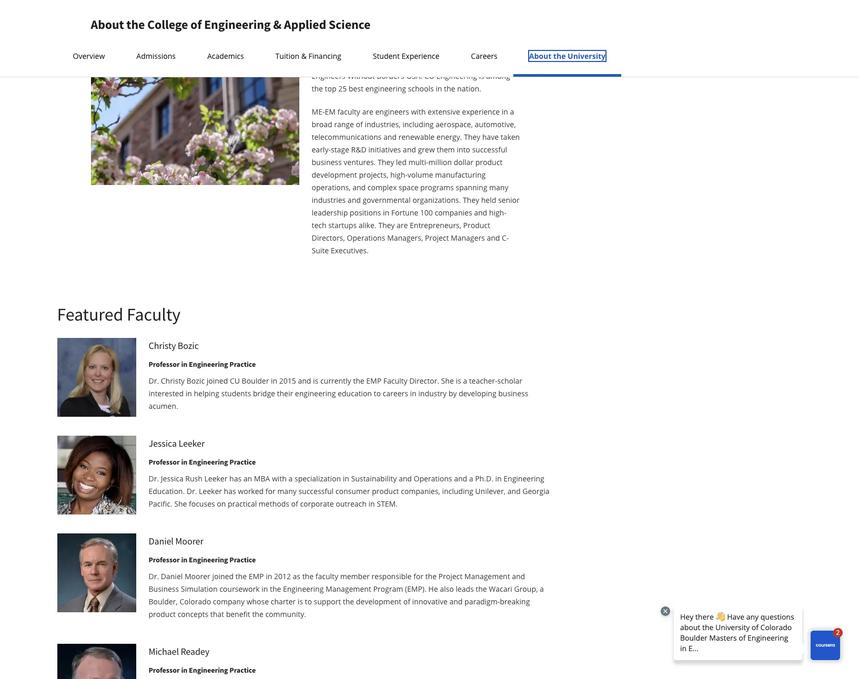 Task type: describe. For each thing, give the bounding box(es) containing it.
engineering up helping
[[189, 360, 228, 369]]

two
[[342, 58, 355, 68]]

for inside dr. jessica rush leeker has an mba with a specialization in sustainability and operations and a ph.d. in engineering education. dr. leeker has worked for many successful consumer product companies, including unilever, and georgia pacific. she focuses on practical methods of corporate outreach in stem.
[[266, 487, 276, 497]]

nation.
[[457, 84, 481, 94]]

and up positions
[[348, 195, 361, 205]]

0 vertical spatial leeker
[[179, 438, 205, 450]]

the right as on the left bottom of page
[[302, 572, 314, 582]]

and left "c-"
[[487, 233, 500, 243]]

and up the group, at bottom right
[[512, 572, 525, 582]]

a left specialization
[[289, 474, 293, 484]]

mba
[[254, 474, 270, 484]]

held
[[481, 195, 496, 205]]

a inside me-em faculty are engineers with extensive experience in a broad range of industries, including aerospace, automotive, telecommunications and renewable energy. they have taken early-stage r&d initiatives and grew them into successful business ventures. they led multi-million dollar product development projects, high-volume manufacturing operations, and complex space programs spanning many industries and governmental organizations. they held senior leadership positions in fortune 100 companies and high- tech startups alike. they are entrepreneurs, product directors, operations managers, project managers and c- suite executives.
[[510, 107, 514, 117]]

simulation
[[181, 585, 218, 595]]

professor in engineering practice for christy bozic
[[149, 360, 256, 369]]

readey
[[181, 646, 209, 658]]

bozic inside dr. christy bozic joined cu boulder in 2015 and is currently the emp faculty director. she is a teacher-scholar interested in helping students bridge their engineering education to careers in industry by developing business acumen.
[[187, 376, 205, 386]]

he
[[428, 585, 438, 595]]

me-
[[312, 107, 325, 117]]

0 horizontal spatial faculty
[[127, 304, 181, 326]]

0 horizontal spatial applied
[[284, 16, 326, 33]]

in left "stem."
[[369, 499, 375, 509]]

careers
[[383, 389, 408, 399]]

project inside dr. daniel moorer joined the emp in 2012 as the faculty member responsible for the project management and business simulation coursework in the engineering management program (emp). he also leads the wacari group, a boulder, colorado company whose charter is to support the development of innovative and paradigm-breaking product concepts that benefit the community.
[[439, 572, 463, 582]]

boulder
[[242, 376, 269, 386]]

engineering inside the college of engineering & applied science faculty includes two former nasa astronauts and the founder of engineers without borders-usa. cu engineering is among the top 25 best engineering schools in the nation.
[[365, 84, 406, 94]]

practice for michael readey
[[230, 666, 256, 676]]

support
[[314, 597, 341, 607]]

me-em faculty are engineers with extensive experience in a broad range of industries, including aerospace, automotive, telecommunications and renewable energy. they have taken early-stage r&d initiatives and grew them into successful business ventures. they led multi-million dollar product development projects, high-volume manufacturing operations, and complex space programs spanning many industries and governmental organizations. they held senior leadership positions in fortune 100 companies and high- tech startups alike. they are entrepreneurs, product directors, operations managers, project managers and c- suite executives.
[[312, 107, 520, 256]]

product inside dr. daniel moorer joined the emp in 2012 as the faculty member responsible for the project management and business simulation coursework in the engineering management program (emp). he also leads the wacari group, a boulder, colorado company whose charter is to support the development of innovative and paradigm-breaking product concepts that benefit the community.
[[149, 610, 176, 620]]

the left nation.
[[444, 84, 455, 94]]

of inside me-em faculty are engineers with extensive experience in a broad range of industries, including aerospace, automotive, telecommunications and renewable energy. they have taken early-stage r&d initiatives and grew them into successful business ventures. they led multi-million dollar product development projects, high-volume manufacturing operations, and complex space programs spanning many industries and governmental organizations. they held senior leadership positions in fortune 100 companies and high- tech startups alike. they are entrepreneurs, product directors, operations managers, project managers and c- suite executives.
[[356, 119, 363, 129]]

managers,
[[387, 233, 423, 243]]

the down 2012
[[270, 585, 281, 595]]

responsible
[[372, 572, 412, 582]]

developing
[[459, 389, 496, 399]]

they up into
[[464, 132, 480, 142]]

christy inside dr. christy bozic joined cu boulder in 2015 and is currently the emp faculty director. she is a teacher-scholar interested in helping students bridge their engineering education to careers in industry by developing business acumen.
[[161, 376, 185, 386]]

range
[[334, 119, 354, 129]]

is inside the college of engineering & applied science faculty includes two former nasa astronauts and the founder of engineers without borders-usa. cu engineering is among the top 25 best engineering schools in the nation.
[[479, 71, 484, 81]]

for inside dr. daniel moorer joined the emp in 2012 as the faculty member responsible for the project management and business simulation coursework in the engineering management program (emp). he also leads the wacari group, a boulder, colorado company whose charter is to support the development of innovative and paradigm-breaking product concepts that benefit the community.
[[414, 572, 424, 582]]

led
[[396, 157, 407, 167]]

student
[[373, 51, 400, 61]]

the down whose
[[252, 610, 263, 620]]

as
[[293, 572, 300, 582]]

christy bozic image
[[57, 338, 136, 417]]

the
[[312, 46, 324, 56]]

0 vertical spatial christy
[[149, 340, 176, 352]]

professor for daniel
[[149, 556, 180, 565]]

daniel moorer
[[149, 536, 203, 548]]

coursework
[[219, 585, 260, 595]]

and up product
[[474, 208, 487, 218]]

them
[[437, 145, 455, 155]]

science inside the college of engineering & applied science faculty includes two former nasa astronauts and the founder of engineers without borders-usa. cu engineering is among the top 25 best engineering schools in the nation.
[[440, 46, 466, 56]]

automotive,
[[475, 119, 516, 129]]

careers link
[[468, 51, 501, 61]]

colorado
[[180, 597, 211, 607]]

professor in engineering practice for michael readey
[[149, 666, 256, 676]]

and down projects,
[[353, 183, 366, 193]]

0 horizontal spatial high-
[[390, 170, 408, 180]]

the up paradigm-
[[476, 585, 487, 595]]

helping
[[194, 389, 219, 399]]

startups
[[328, 220, 357, 230]]

business inside dr. christy bozic joined cu boulder in 2015 and is currently the emp faculty director. she is a teacher-scholar interested in helping students bridge their engineering education to careers in industry by developing business acumen.
[[498, 389, 528, 399]]

extensive
[[428, 107, 460, 117]]

about for about the university
[[529, 51, 551, 61]]

0 vertical spatial daniel
[[149, 536, 174, 548]]

1 horizontal spatial &
[[301, 51, 307, 61]]

wacari
[[489, 585, 512, 595]]

engineering up nasa
[[362, 46, 403, 56]]

jessica inside dr. jessica rush leeker has an mba with a specialization in sustainability and operations and a ph.d. in engineering education. dr. leeker has worked for many successful consumer product companies, including unilever, and georgia pacific. she focuses on practical methods of corporate outreach in stem.
[[161, 474, 183, 484]]

faculty inside dr. christy bozic joined cu boulder in 2015 and is currently the emp faculty director. she is a teacher-scholar interested in helping students bridge their engineering education to careers in industry by developing business acumen.
[[383, 376, 407, 386]]

successful inside dr. jessica rush leeker has an mba with a specialization in sustainability and operations and a ph.d. in engineering education. dr. leeker has worked for many successful consumer product companies, including unilever, and georgia pacific. she focuses on practical methods of corporate outreach in stem.
[[299, 487, 334, 497]]

in left helping
[[186, 389, 192, 399]]

about the university
[[529, 51, 606, 61]]

r&d
[[351, 145, 367, 155]]

programs
[[420, 183, 454, 193]]

cu inside the college of engineering & applied science faculty includes two former nasa astronauts and the founder of engineers without borders-usa. cu engineering is among the top 25 best engineering schools in the nation.
[[424, 71, 434, 81]]

volume
[[408, 170, 433, 180]]

directors,
[[312, 233, 345, 243]]

operations inside me-em faculty are engineers with extensive experience in a broad range of industries, including aerospace, automotive, telecommunications and renewable energy. they have taken early-stage r&d initiatives and grew them into successful business ventures. they led multi-million dollar product development projects, high-volume manufacturing operations, and complex space programs spanning many industries and governmental organizations. they held senior leadership positions in fortune 100 companies and high- tech startups alike. they are entrepreneurs, product directors, operations managers, project managers and c- suite executives.
[[347, 233, 385, 243]]

pacific.
[[149, 499, 172, 509]]

including inside me-em faculty are engineers with extensive experience in a broad range of industries, including aerospace, automotive, telecommunications and renewable energy. they have taken early-stage r&d initiatives and grew them into successful business ventures. they led multi-million dollar product development projects, high-volume manufacturing operations, and complex space programs spanning many industries and governmental organizations. they held senior leadership positions in fortune 100 companies and high- tech startups alike. they are entrepreneurs, product directors, operations managers, project managers and c- suite executives.
[[403, 119, 434, 129]]

admissions
[[136, 51, 176, 61]]

michael
[[149, 646, 179, 658]]

product inside me-em faculty are engineers with extensive experience in a broad range of industries, including aerospace, automotive, telecommunications and renewable energy. they have taken early-stage r&d initiatives and grew them into successful business ventures. they led multi-million dollar product development projects, high-volume manufacturing operations, and complex space programs spanning many industries and governmental organizations. they held senior leadership positions in fortune 100 companies and high- tech startups alike. they are entrepreneurs, product directors, operations managers, project managers and c- suite executives.
[[475, 157, 503, 167]]

suite
[[312, 246, 329, 256]]

in down christy bozic at the left of page
[[181, 360, 187, 369]]

in inside the college of engineering & applied science faculty includes two former nasa astronauts and the founder of engineers without borders-usa. cu engineering is among the top 25 best engineering schools in the nation.
[[436, 84, 442, 94]]

in down michael readey
[[181, 666, 187, 676]]

a left the ph.d.
[[469, 474, 473, 484]]

in up 'automotive,'
[[502, 107, 508, 117]]

the up he
[[425, 572, 437, 582]]

they down initiatives
[[378, 157, 394, 167]]

0 vertical spatial has
[[229, 474, 242, 484]]

jessica leeker
[[149, 438, 205, 450]]

companies
[[435, 208, 472, 218]]

into
[[457, 145, 470, 155]]

0 vertical spatial moorer
[[175, 536, 203, 548]]

they right alike.
[[378, 220, 395, 230]]

and left the ph.d.
[[454, 474, 467, 484]]

is up by
[[456, 376, 461, 386]]

100
[[420, 208, 433, 218]]

academics link
[[204, 51, 247, 61]]

in right the ph.d.
[[495, 474, 502, 484]]

engineers
[[375, 107, 409, 117]]

top
[[325, 84, 336, 94]]

alike.
[[359, 220, 376, 230]]

and left georgia at right bottom
[[508, 487, 521, 497]]

in up rush
[[181, 458, 187, 467]]

rush
[[185, 474, 202, 484]]

christy bozic
[[149, 340, 199, 352]]

fortune
[[391, 208, 418, 218]]

financing
[[309, 51, 341, 61]]

university
[[568, 51, 606, 61]]

in up whose
[[262, 585, 268, 595]]

ph.d.
[[475, 474, 493, 484]]

engineering inside dr. daniel moorer joined the emp in 2012 as the faculty member responsible for the project management and business simulation coursework in the engineering management program (emp). he also leads the wacari group, a boulder, colorado company whose charter is to support the development of innovative and paradigm-breaking product concepts that benefit the community.
[[283, 585, 324, 595]]

business
[[149, 585, 179, 595]]

leads
[[456, 585, 474, 595]]

scholar
[[497, 376, 522, 386]]

1 horizontal spatial management
[[464, 572, 510, 582]]

complex
[[368, 183, 397, 193]]

aerospace,
[[436, 119, 473, 129]]

em
[[325, 107, 336, 117]]

the right support on the left of page
[[343, 597, 354, 607]]

michael readey
[[149, 646, 209, 658]]

professor in engineering practice for daniel moorer
[[149, 556, 256, 565]]

taken
[[501, 132, 520, 142]]

leadership
[[312, 208, 348, 218]]

dr. down rush
[[187, 487, 197, 497]]

million
[[429, 157, 452, 167]]

applied inside the college of engineering & applied science faculty includes two former nasa astronauts and the founder of engineers without borders-usa. cu engineering is among the top 25 best engineering schools in the nation.
[[412, 46, 438, 56]]

many inside dr. jessica rush leeker has an mba with a specialization in sustainability and operations and a ph.d. in engineering education. dr. leeker has worked for many successful consumer product companies, including unilever, and georgia pacific. she focuses on practical methods of corporate outreach in stem.
[[277, 487, 297, 497]]

careers
[[471, 51, 498, 61]]

joined for moorer
[[212, 572, 234, 582]]

among
[[486, 71, 510, 81]]

experience
[[402, 51, 439, 61]]

program
[[373, 585, 403, 595]]

professor for michael
[[149, 666, 180, 676]]

overview
[[73, 51, 105, 61]]

grew
[[418, 145, 435, 155]]

engineering down readey
[[189, 666, 228, 676]]

astronauts
[[403, 58, 440, 68]]

many inside me-em faculty are engineers with extensive experience in a broad range of industries, including aerospace, automotive, telecommunications and renewable energy. they have taken early-stage r&d initiatives and grew them into successful business ventures. they led multi-million dollar product development projects, high-volume manufacturing operations, and complex space programs spanning many industries and governmental organizations. they held senior leadership positions in fortune 100 companies and high- tech startups alike. they are entrepreneurs, product directors, operations managers, project managers and c- suite executives.
[[489, 183, 508, 193]]

faculty inside dr. daniel moorer joined the emp in 2012 as the faculty member responsible for the project management and business simulation coursework in the engineering management program (emp). he also leads the wacari group, a boulder, colorado company whose charter is to support the development of innovative and paradigm-breaking product concepts that benefit the community.
[[316, 572, 338, 582]]

and up initiatives
[[383, 132, 397, 142]]

governmental
[[363, 195, 411, 205]]

ventures.
[[344, 157, 376, 167]]

methods
[[259, 499, 289, 509]]

emp inside dr. daniel moorer joined the emp in 2012 as the faculty member responsible for the project management and business simulation coursework in the engineering management program (emp). he also leads the wacari group, a boulder, colorado company whose charter is to support the development of innovative and paradigm-breaking product concepts that benefit the community.
[[249, 572, 264, 582]]

and inside dr. christy bozic joined cu boulder in 2015 and is currently the emp faculty director. she is a teacher-scholar interested in helping students bridge their engineering education to careers in industry by developing business acumen.
[[298, 376, 311, 386]]

the left founder on the right of the page
[[457, 58, 469, 68]]

former
[[357, 58, 381, 68]]

student experience link
[[370, 51, 443, 61]]

professor in engineering practice for jessica leeker
[[149, 458, 256, 467]]

with inside dr. jessica rush leeker has an mba with a specialization in sustainability and operations and a ph.d. in engineering education. dr. leeker has worked for many successful consumer product companies, including unilever, and georgia pacific. she focuses on practical methods of corporate outreach in stem.
[[272, 474, 287, 484]]

a inside dr. christy bozic joined cu boulder in 2015 and is currently the emp faculty director. she is a teacher-scholar interested in helping students bridge their engineering education to careers in industry by developing business acumen.
[[463, 376, 467, 386]]

dr. christy bozic joined cu boulder in 2015 and is currently the emp faculty director. she is a teacher-scholar interested in helping students bridge their engineering education to careers in industry by developing business acumen.
[[149, 376, 528, 411]]

and down renewable
[[403, 145, 416, 155]]

group,
[[514, 585, 538, 595]]

operations inside dr. jessica rush leeker has an mba with a specialization in sustainability and operations and a ph.d. in engineering education. dr. leeker has worked for many successful consumer product companies, including unilever, and georgia pacific. she focuses on practical methods of corporate outreach in stem.
[[414, 474, 452, 484]]

of inside dr. daniel moorer joined the emp in 2012 as the faculty member responsible for the project management and business simulation coursework in the engineering management program (emp). he also leads the wacari group, a boulder, colorado company whose charter is to support the development of innovative and paradigm-breaking product concepts that benefit the community.
[[403, 597, 410, 607]]

they down spanning
[[463, 195, 479, 205]]

multi-
[[408, 157, 429, 167]]

organizations.
[[413, 195, 461, 205]]

product
[[463, 220, 490, 230]]



Task type: vqa. For each thing, say whether or not it's contained in the screenshot.
Snowflake
no



Task type: locate. For each thing, give the bounding box(es) containing it.
dr. inside dr. christy bozic joined cu boulder in 2015 and is currently the emp faculty director. she is a teacher-scholar interested in helping students bridge their engineering education to careers in industry by developing business acumen.
[[149, 376, 159, 386]]

dr.
[[149, 376, 159, 386], [149, 474, 159, 484], [187, 487, 197, 497], [149, 572, 159, 582]]

with inside me-em faculty are engineers with extensive experience in a broad range of industries, including aerospace, automotive, telecommunications and renewable energy. they have taken early-stage r&d initiatives and grew them into successful business ventures. they led multi-million dollar product development projects, high-volume manufacturing operations, and complex space programs spanning many industries and governmental organizations. they held senior leadership positions in fortune 100 companies and high- tech startups alike. they are entrepreneurs, product directors, operations managers, project managers and c- suite executives.
[[411, 107, 426, 117]]

1 vertical spatial project
[[439, 572, 463, 582]]

high- down led
[[390, 170, 408, 180]]

2 horizontal spatial &
[[405, 46, 410, 56]]

for
[[266, 487, 276, 497], [414, 572, 424, 582]]

1 vertical spatial moorer
[[185, 572, 210, 582]]

2 vertical spatial product
[[149, 610, 176, 620]]

are up industries,
[[362, 107, 373, 117]]

high-
[[390, 170, 408, 180], [489, 208, 507, 218]]

dr. up the "business"
[[149, 572, 159, 582]]

1 vertical spatial applied
[[412, 46, 438, 56]]

member
[[340, 572, 370, 582]]

0 vertical spatial with
[[411, 107, 426, 117]]

dr. up education.
[[149, 474, 159, 484]]

0 horizontal spatial successful
[[299, 487, 334, 497]]

1 horizontal spatial many
[[489, 183, 508, 193]]

0 vertical spatial joined
[[207, 376, 228, 386]]

1 vertical spatial joined
[[212, 572, 234, 582]]

tech
[[312, 220, 326, 230]]

0 vertical spatial high-
[[390, 170, 408, 180]]

management down member
[[326, 585, 371, 595]]

tuition & financing link
[[272, 51, 344, 61]]

and down leads
[[450, 597, 463, 607]]

bozic
[[178, 340, 199, 352], [187, 376, 205, 386]]

project inside me-em faculty are engineers with extensive experience in a broad range of industries, including aerospace, automotive, telecommunications and renewable energy. they have taken early-stage r&d initiatives and grew them into successful business ventures. they led multi-million dollar product development projects, high-volume manufacturing operations, and complex space programs spanning many industries and governmental organizations. they held senior leadership positions in fortune 100 companies and high- tech startups alike. they are entrepreneurs, product directors, operations managers, project managers and c- suite executives.
[[425, 233, 449, 243]]

a
[[510, 107, 514, 117], [463, 376, 467, 386], [289, 474, 293, 484], [469, 474, 473, 484], [540, 585, 544, 595]]

successful down "have"
[[472, 145, 507, 155]]

0 vertical spatial faculty
[[127, 304, 181, 326]]

1 vertical spatial management
[[326, 585, 371, 595]]

0 horizontal spatial &
[[273, 16, 282, 33]]

engineering inside dr. jessica rush leeker has an mba with a specialization in sustainability and operations and a ph.d. in engineering education. dr. leeker has worked for many successful consumer product companies, including unilever, and georgia pacific. she focuses on practical methods of corporate outreach in stem.
[[504, 474, 544, 484]]

1 vertical spatial development
[[356, 597, 401, 607]]

joined up coursework
[[212, 572, 234, 582]]

0 vertical spatial emp
[[366, 376, 381, 386]]

0 horizontal spatial science
[[329, 16, 371, 33]]

1 vertical spatial faculty
[[337, 107, 360, 117]]

professor for christy
[[149, 360, 180, 369]]

0 horizontal spatial operations
[[347, 233, 385, 243]]

featured faculty
[[57, 304, 181, 326]]

applied
[[284, 16, 326, 33], [412, 46, 438, 56]]

1 horizontal spatial for
[[414, 572, 424, 582]]

bridge
[[253, 389, 275, 399]]

1 horizontal spatial are
[[397, 220, 408, 230]]

emp up education
[[366, 376, 381, 386]]

1 vertical spatial emp
[[249, 572, 264, 582]]

including inside dr. jessica rush leeker has an mba with a specialization in sustainability and operations and a ph.d. in engineering education. dr. leeker has worked for many successful consumer product companies, including unilever, and georgia pacific. she focuses on practical methods of corporate outreach in stem.
[[442, 487, 473, 497]]

engineering inside dr. christy bozic joined cu boulder in 2015 and is currently the emp faculty director. she is a teacher-scholar interested in helping students bridge their engineering education to careers in industry by developing business acumen.
[[295, 389, 336, 399]]

& up "tuition"
[[273, 16, 282, 33]]

3 professor from the top
[[149, 556, 180, 565]]

of inside dr. jessica rush leeker has an mba with a specialization in sustainability and operations and a ph.d. in engineering education. dr. leeker has worked for many successful consumer product companies, including unilever, and georgia pacific. she focuses on practical methods of corporate outreach in stem.
[[291, 499, 298, 509]]

business inside me-em faculty are engineers with extensive experience in a broad range of industries, including aerospace, automotive, telecommunications and renewable energy. they have taken early-stage r&d initiatives and grew them into successful business ventures. they led multi-million dollar product development projects, high-volume manufacturing operations, and complex space programs spanning many industries and governmental organizations. they held senior leadership positions in fortune 100 companies and high- tech startups alike. they are entrepreneurs, product directors, operations managers, project managers and c- suite executives.
[[312, 157, 342, 167]]

daniel down pacific.
[[149, 536, 174, 548]]

0 horizontal spatial for
[[266, 487, 276, 497]]

daniel moorer image
[[57, 534, 136, 613]]

she inside dr. christy bozic joined cu boulder in 2015 and is currently the emp faculty director. she is a teacher-scholar interested in helping students bridge their engineering education to careers in industry by developing business acumen.
[[441, 376, 454, 386]]

project up also
[[439, 572, 463, 582]]

dr. inside dr. daniel moorer joined the emp in 2012 as the faculty member responsible for the project management and business simulation coursework in the engineering management program (emp). he also leads the wacari group, a boulder, colorado company whose charter is to support the development of innovative and paradigm-breaking product concepts that benefit the community.
[[149, 572, 159, 582]]

0 horizontal spatial management
[[326, 585, 371, 595]]

specialization
[[295, 474, 341, 484]]

cu down astronauts
[[424, 71, 434, 81]]

0 horizontal spatial product
[[149, 610, 176, 620]]

1 vertical spatial christy
[[161, 376, 185, 386]]

is
[[479, 71, 484, 81], [313, 376, 318, 386], [456, 376, 461, 386], [298, 597, 303, 607]]

1 vertical spatial including
[[442, 487, 473, 497]]

has up on in the bottom of the page
[[224, 487, 236, 497]]

the left university
[[553, 51, 566, 61]]

in down governmental at the top of the page
[[383, 208, 389, 218]]

1 vertical spatial daniel
[[161, 572, 183, 582]]

0 vertical spatial about
[[91, 16, 124, 33]]

0 vertical spatial many
[[489, 183, 508, 193]]

cu
[[424, 71, 434, 81], [230, 376, 240, 386]]

1 vertical spatial college
[[326, 46, 351, 56]]

1 vertical spatial she
[[174, 499, 187, 509]]

1 vertical spatial science
[[440, 46, 466, 56]]

1 horizontal spatial high-
[[489, 208, 507, 218]]

professor down christy bozic at the left of page
[[149, 360, 180, 369]]

0 vertical spatial management
[[464, 572, 510, 582]]

1 horizontal spatial operations
[[414, 474, 452, 484]]

4 practice from the top
[[230, 666, 256, 676]]

1 vertical spatial cu
[[230, 376, 240, 386]]

0 vertical spatial successful
[[472, 145, 507, 155]]

1 horizontal spatial business
[[498, 389, 528, 399]]

0 vertical spatial engineering
[[365, 84, 406, 94]]

with right mba
[[272, 474, 287, 484]]

0 horizontal spatial many
[[277, 487, 297, 497]]

community.
[[265, 610, 306, 620]]

1 vertical spatial operations
[[414, 474, 452, 484]]

moorer inside dr. daniel moorer joined the emp in 2012 as the faculty member responsible for the project management and business simulation coursework in the engineering management program (emp). he also leads the wacari group, a boulder, colorado company whose charter is to support the development of innovative and paradigm-breaking product concepts that benefit the community.
[[185, 572, 210, 582]]

joined for bozic
[[207, 376, 228, 386]]

0 horizontal spatial emp
[[249, 572, 264, 582]]

daniel up the "business"
[[161, 572, 183, 582]]

1 vertical spatial engineering
[[295, 389, 336, 399]]

development up operations,
[[312, 170, 357, 180]]

is right "charter"
[[298, 597, 303, 607]]

boulder,
[[149, 597, 178, 607]]

michael readey image
[[57, 644, 136, 680]]

a right the group, at bottom right
[[540, 585, 544, 595]]

includes
[[312, 58, 340, 68]]

1 horizontal spatial to
[[374, 389, 381, 399]]

college inside the college of engineering & applied science faculty includes two former nasa astronauts and the founder of engineers without borders-usa. cu engineering is among the top 25 best engineering schools in the nation.
[[326, 46, 351, 56]]

product
[[475, 157, 503, 167], [372, 487, 399, 497], [149, 610, 176, 620]]

jessica up education.
[[161, 474, 183, 484]]

currently
[[320, 376, 351, 386]]

engineering down currently
[[295, 389, 336, 399]]

0 horizontal spatial she
[[174, 499, 187, 509]]

companies,
[[401, 487, 440, 497]]

product down "have"
[[475, 157, 503, 167]]

0 vertical spatial college
[[147, 16, 188, 33]]

1 horizontal spatial successful
[[472, 145, 507, 155]]

0 horizontal spatial college
[[147, 16, 188, 33]]

broad
[[312, 119, 332, 129]]

development down program
[[356, 597, 401, 607]]

professor in engineering practice down readey
[[149, 666, 256, 676]]

3 practice from the top
[[230, 556, 256, 565]]

to inside dr. daniel moorer joined the emp in 2012 as the faculty member responsible for the project management and business simulation coursework in the engineering management program (emp). he also leads the wacari group, a boulder, colorado company whose charter is to support the development of innovative and paradigm-breaking product concepts that benefit the community.
[[305, 597, 312, 607]]

in right schools
[[436, 84, 442, 94]]

corporate
[[300, 499, 334, 509]]

tuition
[[275, 51, 299, 61]]

to inside dr. christy bozic joined cu boulder in 2015 and is currently the emp faculty director. she is a teacher-scholar interested in helping students bridge their engineering education to careers in industry by developing business acumen.
[[374, 389, 381, 399]]

and up companies, at the bottom
[[399, 474, 412, 484]]

4 professor from the top
[[149, 666, 180, 676]]

faculty up careers
[[383, 376, 407, 386]]

0 horizontal spatial are
[[362, 107, 373, 117]]

senior
[[498, 195, 520, 205]]

consumer
[[336, 487, 370, 497]]

1 horizontal spatial science
[[440, 46, 466, 56]]

science
[[329, 16, 371, 33], [440, 46, 466, 56]]

0 vertical spatial development
[[312, 170, 357, 180]]

1 practice from the top
[[230, 360, 256, 369]]

by
[[449, 389, 457, 399]]

2 horizontal spatial product
[[475, 157, 503, 167]]

1 vertical spatial many
[[277, 487, 297, 497]]

1 horizontal spatial with
[[411, 107, 426, 117]]

in up consumer
[[343, 474, 349, 484]]

academics
[[207, 51, 244, 61]]

to
[[374, 389, 381, 399], [305, 597, 312, 607]]

stem.
[[377, 499, 398, 509]]

benefit
[[226, 610, 250, 620]]

4 professor in engineering practice from the top
[[149, 666, 256, 676]]

2 professor in engineering practice from the top
[[149, 458, 256, 467]]

including up renewable
[[403, 119, 434, 129]]

0 vertical spatial to
[[374, 389, 381, 399]]

1 professor in engineering practice from the top
[[149, 360, 256, 369]]

emp inside dr. christy bozic joined cu boulder in 2015 and is currently the emp faculty director. she is a teacher-scholar interested in helping students bridge their engineering education to careers in industry by developing business acumen.
[[366, 376, 381, 386]]

professor down michael
[[149, 666, 180, 676]]

dr. for daniel moorer
[[149, 572, 159, 582]]

0 vertical spatial applied
[[284, 16, 326, 33]]

that
[[210, 610, 224, 620]]

daniel inside dr. daniel moorer joined the emp in 2012 as the faculty member responsible for the project management and business simulation coursework in the engineering management program (emp). he also leads the wacari group, a boulder, colorado company whose charter is to support the development of innovative and paradigm-breaking product concepts that benefit the community.
[[161, 572, 183, 582]]

without
[[347, 71, 375, 81]]

the up the admissions link
[[126, 16, 145, 33]]

the left top
[[312, 84, 323, 94]]

professor in engineering practice up rush
[[149, 458, 256, 467]]

management up "wacari"
[[464, 572, 510, 582]]

leeker up rush
[[179, 438, 205, 450]]

leeker
[[179, 438, 205, 450], [204, 474, 228, 484], [199, 487, 222, 497]]

0 vertical spatial including
[[403, 119, 434, 129]]

is down founder on the right of the page
[[479, 71, 484, 81]]

2 vertical spatial faculty
[[316, 572, 338, 582]]

operations
[[347, 233, 385, 243], [414, 474, 452, 484]]

0 vertical spatial business
[[312, 157, 342, 167]]

1 vertical spatial business
[[498, 389, 528, 399]]

is inside dr. daniel moorer joined the emp in 2012 as the faculty member responsible for the project management and business simulation coursework in the engineering management program (emp). he also leads the wacari group, a boulder, colorado company whose charter is to support the development of innovative and paradigm-breaking product concepts that benefit the community.
[[298, 597, 303, 607]]

many up the senior
[[489, 183, 508, 193]]

0 vertical spatial jessica
[[149, 438, 177, 450]]

unilever,
[[475, 487, 506, 497]]

the up coursework
[[235, 572, 247, 582]]

engineering down 'borders-'
[[365, 84, 406, 94]]

jessica leeker image
[[57, 436, 136, 515]]

25
[[338, 84, 347, 94]]

operations down alike.
[[347, 233, 385, 243]]

2 professor from the top
[[149, 458, 180, 467]]

1 professor from the top
[[149, 360, 180, 369]]

about the college of engineering & applied science
[[91, 16, 371, 33]]

in down the daniel moorer at the left bottom of page
[[181, 556, 187, 565]]

for up "methods"
[[266, 487, 276, 497]]

2 vertical spatial leeker
[[199, 487, 222, 497]]

0 vertical spatial cu
[[424, 71, 434, 81]]

with down schools
[[411, 107, 426, 117]]

founder
[[470, 58, 498, 68]]

faculty
[[127, 304, 181, 326], [383, 376, 407, 386]]

education
[[338, 389, 372, 399]]

practice for christy bozic
[[230, 360, 256, 369]]

a inside dr. daniel moorer joined the emp in 2012 as the faculty member responsible for the project management and business simulation coursework in the engineering management program (emp). he also leads the wacari group, a boulder, colorado company whose charter is to support the development of innovative and paradigm-breaking product concepts that benefit the community.
[[540, 585, 544, 595]]

engineering up simulation
[[189, 556, 228, 565]]

about for about the college of engineering & applied science
[[91, 16, 124, 33]]

in left 2012
[[266, 572, 272, 582]]

1 horizontal spatial emp
[[366, 376, 381, 386]]

business down scholar
[[498, 389, 528, 399]]

about up 'overview'
[[91, 16, 124, 33]]

development inside dr. daniel moorer joined the emp in 2012 as the faculty member responsible for the project management and business simulation coursework in the engineering management program (emp). he also leads the wacari group, a boulder, colorado company whose charter is to support the development of innovative and paradigm-breaking product concepts that benefit the community.
[[356, 597, 401, 607]]

cu inside dr. christy bozic joined cu boulder in 2015 and is currently the emp faculty director. she is a teacher-scholar interested in helping students bridge their engineering education to careers in industry by developing business acumen.
[[230, 376, 240, 386]]

college up the admissions link
[[147, 16, 188, 33]]

c-
[[502, 233, 509, 243]]

management
[[464, 572, 510, 582], [326, 585, 371, 595]]

0 vertical spatial operations
[[347, 233, 385, 243]]

0 vertical spatial faculty
[[468, 46, 491, 56]]

and right astronauts
[[442, 58, 455, 68]]

emp
[[366, 376, 381, 386], [249, 572, 264, 582]]

in down director.
[[410, 389, 417, 399]]

faculty up range
[[337, 107, 360, 117]]

to left careers
[[374, 389, 381, 399]]

best
[[349, 84, 363, 94]]

about the university link
[[526, 51, 609, 61]]

interested
[[149, 389, 184, 399]]

director.
[[409, 376, 439, 386]]

also
[[440, 585, 454, 595]]

engineering
[[204, 16, 271, 33], [362, 46, 403, 56], [436, 71, 477, 81], [189, 360, 228, 369], [189, 458, 228, 467], [504, 474, 544, 484], [189, 556, 228, 565], [283, 585, 324, 595], [189, 666, 228, 676]]

1 vertical spatial has
[[224, 487, 236, 497]]

industry
[[418, 389, 447, 399]]

faculty up christy bozic at the left of page
[[127, 304, 181, 326]]

professor in engineering practice up simulation
[[149, 556, 256, 565]]

3 professor in engineering practice from the top
[[149, 556, 256, 565]]

0 horizontal spatial including
[[403, 119, 434, 129]]

moorer up simulation
[[185, 572, 210, 582]]

on
[[217, 499, 226, 509]]

and right 2015
[[298, 376, 311, 386]]

many up "methods"
[[277, 487, 297, 497]]

and inside the college of engineering & applied science faculty includes two former nasa astronauts and the founder of engineers without borders-usa. cu engineering is among the top 25 best engineering schools in the nation.
[[442, 58, 455, 68]]

0 vertical spatial project
[[425, 233, 449, 243]]

is left currently
[[313, 376, 318, 386]]

product inside dr. jessica rush leeker has an mba with a specialization in sustainability and operations and a ph.d. in engineering education. dr. leeker has worked for many successful consumer product companies, including unilever, and georgia pacific. she focuses on practical methods of corporate outreach in stem.
[[372, 487, 399, 497]]

0 horizontal spatial engineering
[[295, 389, 336, 399]]

with
[[411, 107, 426, 117], [272, 474, 287, 484]]

to left support on the left of page
[[305, 597, 312, 607]]

in left 2015
[[271, 376, 277, 386]]

entrepreneurs,
[[410, 220, 461, 230]]

joined inside dr. daniel moorer joined the emp in 2012 as the faculty member responsible for the project management and business simulation coursework in the engineering management program (emp). he also leads the wacari group, a boulder, colorado company whose charter is to support the development of innovative and paradigm-breaking product concepts that benefit the community.
[[212, 572, 234, 582]]

for up (emp).
[[414, 572, 424, 582]]

1 vertical spatial with
[[272, 474, 287, 484]]

engineering up rush
[[189, 458, 228, 467]]

dr. up interested
[[149, 376, 159, 386]]

renewable
[[399, 132, 435, 142]]

student experience
[[373, 51, 439, 61]]

professor down jessica leeker at left bottom
[[149, 458, 180, 467]]

1 vertical spatial bozic
[[187, 376, 205, 386]]

managers
[[451, 233, 485, 243]]

2 practice from the top
[[230, 458, 256, 467]]

are down fortune
[[397, 220, 408, 230]]

(emp).
[[405, 585, 427, 595]]

she inside dr. jessica rush leeker has an mba with a specialization in sustainability and operations and a ph.d. in engineering education. dr. leeker has worked for many successful consumer product companies, including unilever, and georgia pacific. she focuses on practical methods of corporate outreach in stem.
[[174, 499, 187, 509]]

dr. jessica rush leeker has an mba with a specialization in sustainability and operations and a ph.d. in engineering education. dr. leeker has worked for many successful consumer product companies, including unilever, and georgia pacific. she focuses on practical methods of corporate outreach in stem.
[[149, 474, 550, 509]]

positions
[[350, 208, 381, 218]]

leeker right rush
[[204, 474, 228, 484]]

0 horizontal spatial about
[[91, 16, 124, 33]]

college
[[147, 16, 188, 33], [326, 46, 351, 56]]

joined inside dr. christy bozic joined cu boulder in 2015 and is currently the emp faculty director. she is a teacher-scholar interested in helping students bridge their engineering education to careers in industry by developing business acumen.
[[207, 376, 228, 386]]

1 vertical spatial faculty
[[383, 376, 407, 386]]

1 horizontal spatial she
[[441, 376, 454, 386]]

operations,
[[312, 183, 351, 193]]

professor in engineering practice
[[149, 360, 256, 369], [149, 458, 256, 467], [149, 556, 256, 565], [149, 666, 256, 676]]

innovative
[[412, 597, 448, 607]]

development inside me-em faculty are engineers with extensive experience in a broad range of industries, including aerospace, automotive, telecommunications and renewable energy. they have taken early-stage r&d initiatives and grew them into successful business ventures. they led multi-million dollar product development projects, high-volume manufacturing operations, and complex space programs spanning many industries and governmental organizations. they held senior leadership positions in fortune 100 companies and high- tech startups alike. they are entrepreneurs, product directors, operations managers, project managers and c- suite executives.
[[312, 170, 357, 180]]

borders-
[[377, 71, 407, 81]]

professor down the daniel moorer at the left bottom of page
[[149, 556, 180, 565]]

engineering up georgia at right bottom
[[504, 474, 544, 484]]

joined
[[207, 376, 228, 386], [212, 572, 234, 582]]

dr. for christy bozic
[[149, 376, 159, 386]]

faculty up support on the left of page
[[316, 572, 338, 582]]

including
[[403, 119, 434, 129], [442, 487, 473, 497]]

operations up companies, at the bottom
[[414, 474, 452, 484]]

including left unilever,
[[442, 487, 473, 497]]

1 vertical spatial product
[[372, 487, 399, 497]]

of
[[191, 16, 202, 33], [353, 46, 360, 56], [500, 58, 507, 68], [356, 119, 363, 129], [291, 499, 298, 509], [403, 597, 410, 607]]

students
[[221, 389, 251, 399]]

have
[[482, 132, 499, 142]]

many
[[489, 183, 508, 193], [277, 487, 297, 497]]

1 horizontal spatial applied
[[412, 46, 438, 56]]

0 horizontal spatial business
[[312, 157, 342, 167]]

project down 'entrepreneurs,'
[[425, 233, 449, 243]]

joined up helping
[[207, 376, 228, 386]]

admissions link
[[133, 51, 179, 61]]

product up "stem."
[[372, 487, 399, 497]]

initiatives
[[368, 145, 401, 155]]

charter
[[271, 597, 296, 607]]

1 horizontal spatial including
[[442, 487, 473, 497]]

worked
[[238, 487, 264, 497]]

1 vertical spatial successful
[[299, 487, 334, 497]]

high- down held
[[489, 208, 507, 218]]

& left the
[[301, 51, 307, 61]]

applied up astronauts
[[412, 46, 438, 56]]

practice for daniel moorer
[[230, 556, 256, 565]]

engineering up nation.
[[436, 71, 477, 81]]

0 horizontal spatial cu
[[230, 376, 240, 386]]

0 vertical spatial science
[[329, 16, 371, 33]]

1 horizontal spatial cu
[[424, 71, 434, 81]]

the inside dr. christy bozic joined cu boulder in 2015 and is currently the emp faculty director. she is a teacher-scholar interested in helping students bridge their engineering education to careers in industry by developing business acumen.
[[353, 376, 364, 386]]

professor for jessica
[[149, 458, 180, 467]]

faculty inside me-em faculty are engineers with extensive experience in a broad range of industries, including aerospace, automotive, telecommunications and renewable energy. they have taken early-stage r&d initiatives and grew them into successful business ventures. they led multi-million dollar product development projects, high-volume manufacturing operations, and complex space programs spanning many industries and governmental organizations. they held senior leadership positions in fortune 100 companies and high- tech startups alike. they are entrepreneurs, product directors, operations managers, project managers and c- suite executives.
[[337, 107, 360, 117]]

practice for jessica leeker
[[230, 458, 256, 467]]

dr. for jessica leeker
[[149, 474, 159, 484]]

about left university
[[529, 51, 551, 61]]

faculty inside the college of engineering & applied science faculty includes two former nasa astronauts and the founder of engineers without borders-usa. cu engineering is among the top 25 best engineering schools in the nation.
[[468, 46, 491, 56]]

1 vertical spatial high-
[[489, 208, 507, 218]]

0 vertical spatial for
[[266, 487, 276, 497]]

successful inside me-em faculty are engineers with extensive experience in a broad range of industries, including aerospace, automotive, telecommunications and renewable energy. they have taken early-stage r&d initiatives and grew them into successful business ventures. they led multi-million dollar product development projects, high-volume manufacturing operations, and complex space programs spanning many industries and governmental organizations. they held senior leadership positions in fortune 100 companies and high- tech startups alike. they are entrepreneurs, product directors, operations managers, project managers and c- suite executives.
[[472, 145, 507, 155]]

0 horizontal spatial with
[[272, 474, 287, 484]]

0 vertical spatial bozic
[[178, 340, 199, 352]]

1 vertical spatial leeker
[[204, 474, 228, 484]]

0 vertical spatial product
[[475, 157, 503, 167]]

manufacturing
[[435, 170, 486, 180]]

breaking
[[500, 597, 530, 607]]

0 vertical spatial are
[[362, 107, 373, 117]]

& inside the college of engineering & applied science faculty includes two former nasa astronauts and the founder of engineers without borders-usa. cu engineering is among the top 25 best engineering schools in the nation.
[[405, 46, 410, 56]]

engineering up academics
[[204, 16, 271, 33]]

sustainability
[[351, 474, 397, 484]]

in
[[436, 84, 442, 94], [502, 107, 508, 117], [383, 208, 389, 218], [181, 360, 187, 369], [271, 376, 277, 386], [186, 389, 192, 399], [410, 389, 417, 399], [181, 458, 187, 467], [343, 474, 349, 484], [495, 474, 502, 484], [369, 499, 375, 509], [181, 556, 187, 565], [266, 572, 272, 582], [262, 585, 268, 595], [181, 666, 187, 676]]

0 vertical spatial she
[[441, 376, 454, 386]]

education.
[[149, 487, 185, 497]]



